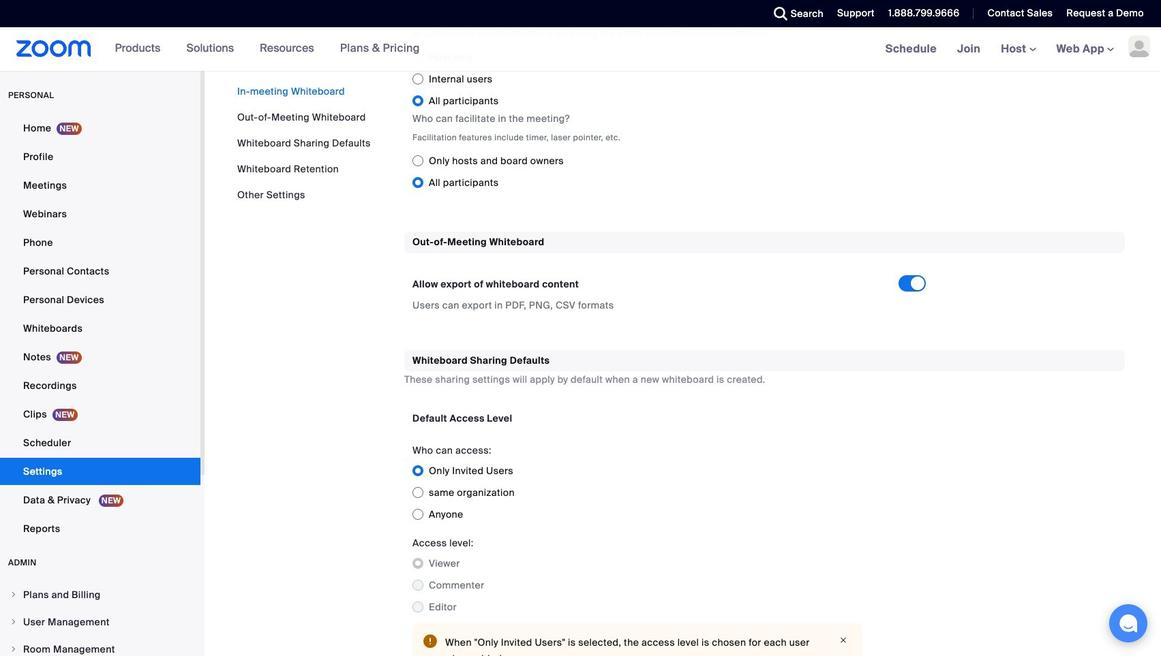 Task type: locate. For each thing, give the bounding box(es) containing it.
menu item
[[0, 583, 201, 608], [0, 610, 201, 636], [0, 637, 201, 657]]

right image down right image
[[10, 646, 18, 654]]

alert inside the whiteboard sharing defaults element
[[413, 624, 863, 657]]

1 vertical spatial menu item
[[0, 610, 201, 636]]

0 vertical spatial option group
[[413, 47, 937, 112]]

2 vertical spatial menu item
[[0, 637, 201, 657]]

1 vertical spatial option group
[[413, 150, 937, 194]]

1 vertical spatial right image
[[10, 646, 18, 654]]

0 vertical spatial menu item
[[0, 583, 201, 608]]

meetings navigation
[[876, 27, 1162, 72]]

close image
[[836, 635, 852, 648]]

2 menu item from the top
[[0, 610, 201, 636]]

whiteboard sharing defaults element
[[405, 350, 1126, 657]]

option group
[[413, 47, 937, 112], [413, 150, 937, 194]]

0 vertical spatial right image
[[10, 591, 18, 600]]

1 option group from the top
[[413, 47, 937, 112]]

menu bar
[[237, 85, 371, 202]]

1 menu item from the top
[[0, 583, 201, 608]]

access level: option group
[[413, 553, 863, 619]]

right image
[[10, 591, 18, 600], [10, 646, 18, 654]]

banner
[[0, 27, 1162, 72]]

alert
[[413, 624, 863, 657]]

open chat image
[[1119, 615, 1139, 634]]

right image up right image
[[10, 591, 18, 600]]



Task type: vqa. For each thing, say whether or not it's contained in the screenshot.
rightmost in
no



Task type: describe. For each thing, give the bounding box(es) containing it.
profile picture image
[[1129, 35, 1151, 57]]

personal menu menu
[[0, 115, 201, 544]]

who can access: option group
[[413, 461, 863, 526]]

warning image
[[424, 635, 437, 649]]

zoom logo image
[[16, 40, 91, 57]]

right image
[[10, 619, 18, 627]]

1 right image from the top
[[10, 591, 18, 600]]

2 right image from the top
[[10, 646, 18, 654]]

admin menu menu
[[0, 583, 201, 657]]

product information navigation
[[91, 27, 430, 71]]

out-of-meeting whiteboard element
[[405, 232, 1126, 329]]

2 option group from the top
[[413, 150, 937, 194]]

3 menu item from the top
[[0, 637, 201, 657]]



